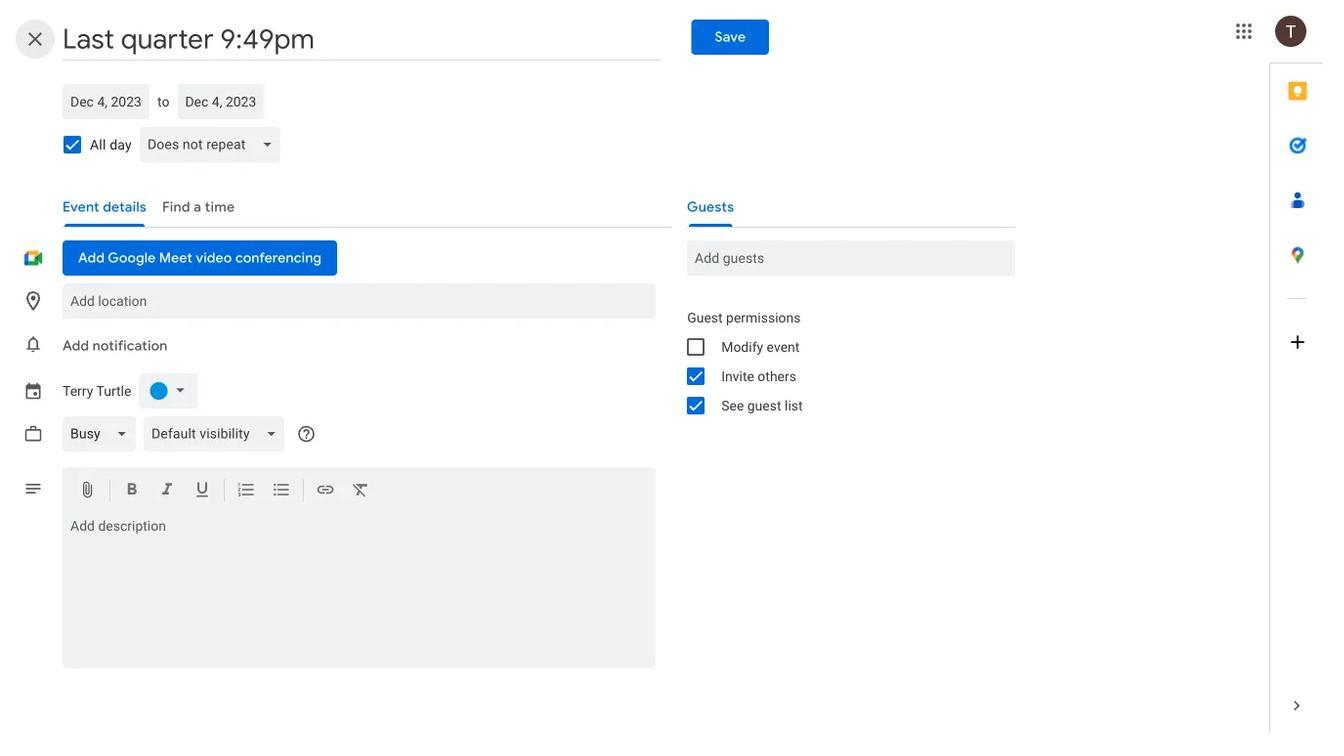 Task type: vqa. For each thing, say whether or not it's contained in the screenshot.
End date text field
yes



Task type: describe. For each thing, give the bounding box(es) containing it.
event
[[767, 339, 800, 355]]

formatting options toolbar
[[63, 467, 656, 515]]

Guests text field
[[695, 241, 1008, 276]]

notification
[[92, 337, 168, 355]]

modify
[[722, 339, 764, 355]]

save
[[715, 28, 746, 46]]

all
[[90, 136, 106, 153]]

add notification
[[63, 337, 168, 355]]

Title text field
[[63, 18, 661, 61]]

see guest list
[[722, 397, 803, 414]]

numbered list image
[[237, 480, 256, 503]]

invite
[[722, 368, 755, 384]]

terry turtle
[[63, 383, 131, 399]]

insert link image
[[316, 480, 335, 503]]

add notification button
[[55, 323, 175, 370]]

add
[[63, 337, 89, 355]]

others
[[758, 368, 797, 384]]

see
[[722, 397, 744, 414]]

guest
[[748, 397, 782, 414]]

italic image
[[157, 480, 177, 503]]

to
[[157, 93, 170, 110]]



Task type: locate. For each thing, give the bounding box(es) containing it.
guest permissions
[[688, 309, 801, 326]]

list
[[785, 397, 803, 414]]

Description text field
[[63, 518, 656, 665]]

bulleted list image
[[272, 480, 291, 503]]

remove formatting image
[[351, 480, 371, 503]]

Start date text field
[[70, 90, 142, 113]]

tab list
[[1271, 64, 1325, 679]]

save button
[[692, 20, 770, 55]]

underline image
[[193, 480, 212, 503]]

permissions
[[727, 309, 801, 326]]

terry
[[63, 383, 93, 399]]

bold image
[[122, 480, 142, 503]]

group
[[672, 303, 1016, 420]]

guest
[[688, 309, 723, 326]]

group containing guest permissions
[[672, 303, 1016, 420]]

None field
[[140, 127, 289, 162], [63, 417, 144, 452], [144, 417, 293, 452], [140, 127, 289, 162], [63, 417, 144, 452], [144, 417, 293, 452]]

invite others
[[722, 368, 797, 384]]

turtle
[[96, 383, 131, 399]]

day
[[110, 136, 132, 153]]

Location text field
[[70, 284, 648, 319]]

all day
[[90, 136, 132, 153]]

modify event
[[722, 339, 800, 355]]

End date text field
[[185, 90, 257, 113]]



